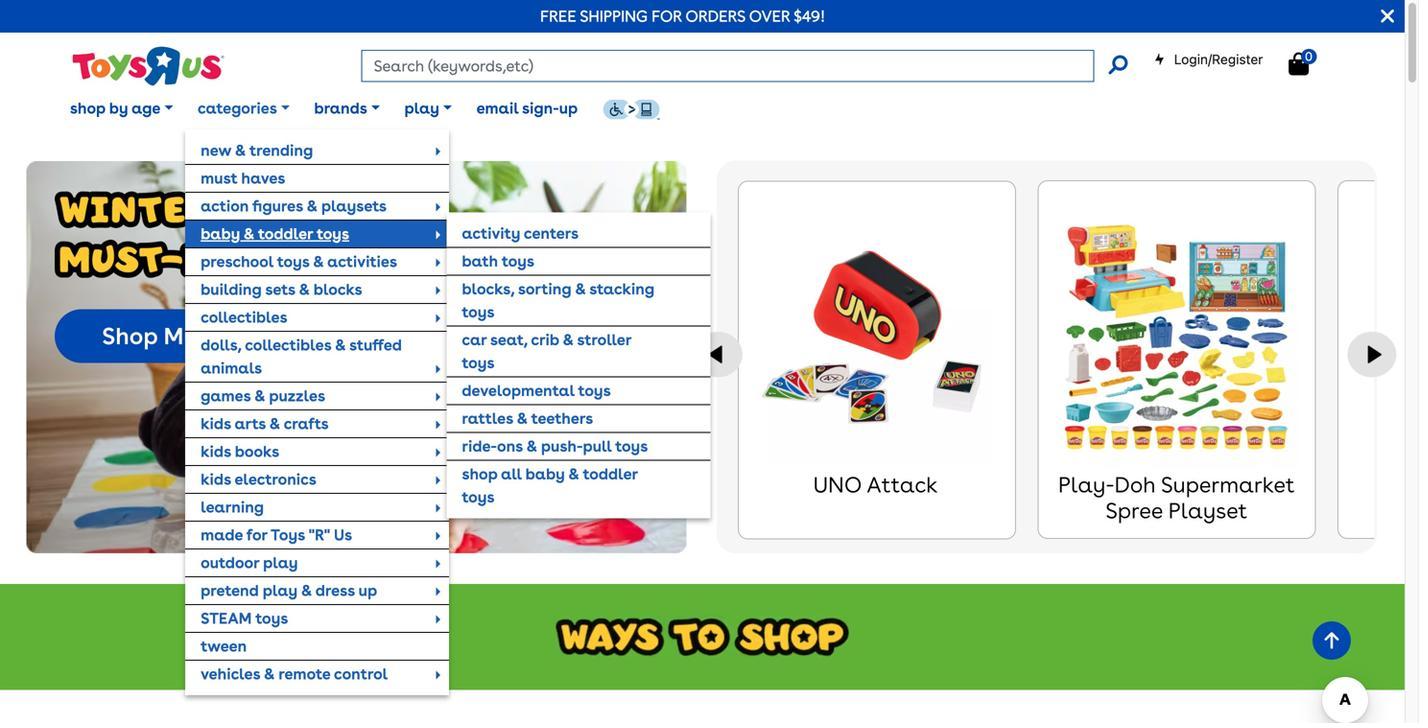 Task type: vqa. For each thing, say whether or not it's contained in the screenshot.
ride-
yes



Task type: describe. For each thing, give the bounding box(es) containing it.
shop inside 'activity centers bath toys blocks, sorting & stacking toys car seat, crib & stroller toys developmental toys rattles & teethers ride-ons & push-pull toys shop all baby & toddler toys'
[[462, 465, 498, 484]]

play inside play dropdown button
[[405, 99, 440, 118]]

shop inside shop by age dropdown button
[[70, 99, 105, 118]]

shop by age button
[[58, 85, 185, 132]]

winter must haves image
[[55, 191, 313, 278]]

baby-toddler-toys menu
[[447, 213, 711, 519]]

toys down car
[[462, 354, 495, 372]]

& up arts
[[254, 387, 265, 405]]

toys down ride-
[[462, 488, 495, 507]]

outdoor play button
[[185, 550, 449, 577]]

0 link
[[1289, 49, 1329, 76]]

go to previous image
[[694, 332, 743, 378]]

activity
[[462, 224, 521, 243]]

steam
[[201, 609, 252, 628]]

blocks, sorting & stacking toys link
[[447, 276, 711, 326]]

1 vertical spatial collectibles
[[245, 336, 331, 355]]

over
[[749, 7, 790, 25]]

toys up rattles & teethers "link"
[[578, 381, 611, 400]]

& down baby & toddler toys dropdown button
[[313, 252, 324, 271]]

& left stuffed
[[335, 336, 346, 355]]

shop must-haves
[[102, 322, 299, 350]]

teethers
[[531, 409, 593, 428]]

preschool
[[201, 252, 273, 271]]

must
[[201, 169, 237, 188]]

shop
[[102, 322, 158, 350]]

ways to shop image
[[0, 584, 1405, 691]]

haves
[[241, 169, 285, 188]]

orders
[[686, 7, 746, 25]]

toys r us image
[[71, 44, 224, 88]]

sets
[[265, 280, 295, 299]]

shop by age
[[70, 99, 161, 118]]

bath
[[462, 252, 498, 271]]

push-
[[541, 437, 583, 456]]

rattles
[[462, 409, 513, 428]]

1 vertical spatial play
[[263, 554, 298, 572]]

email
[[477, 99, 519, 118]]

collectibles button
[[185, 304, 449, 331]]

vehicles & remote control button
[[185, 661, 449, 688]]

playsets
[[321, 197, 387, 215]]

2 kids from the top
[[201, 442, 231, 461]]

crib
[[531, 331, 559, 349]]

activity centers bath toys blocks, sorting & stacking toys car seat, crib & stroller toys developmental toys rattles & teethers ride-ons & push-pull toys shop all baby & toddler toys
[[462, 224, 655, 507]]

shop all baby & toddler toys link
[[447, 461, 711, 511]]

stuffed
[[349, 336, 402, 355]]

control
[[334, 665, 388, 684]]

dolls, collectibles & stuffed animals button
[[185, 332, 449, 382]]

bath toys link
[[447, 248, 711, 275]]

new & trending must haves action figures & playsets
[[201, 141, 387, 215]]

email sign-up
[[477, 99, 578, 118]]

puzzles
[[269, 387, 325, 405]]

activities
[[327, 252, 397, 271]]

crafts
[[284, 415, 329, 433]]

go to next image
[[1348, 332, 1397, 378]]

up inside preschool toys & activities building sets & blocks collectibles dolls, collectibles & stuffed animals games & puzzles kids arts & crafts kids books kids electronics learning made for toys "r" us outdoor play pretend play & dress up steam toys tween vehicles & remote control
[[359, 582, 377, 600]]

categories
[[198, 99, 277, 118]]

email sign-up link
[[464, 85, 590, 132]]

toys right bath on the left of the page
[[502, 252, 535, 271]]

& down developmental
[[517, 409, 528, 428]]

must-
[[164, 322, 229, 350]]

& down ride-ons & push-pull toys link
[[569, 465, 579, 484]]

trending
[[250, 141, 313, 160]]

twister hero image desktop image
[[26, 161, 687, 554]]

shipping
[[580, 7, 648, 25]]

kids electronics button
[[185, 466, 449, 493]]

pretend play & dress up button
[[185, 578, 449, 605]]

stroller
[[577, 331, 632, 349]]

by
[[109, 99, 128, 118]]

"r"
[[309, 526, 330, 545]]

vehicles
[[201, 665, 260, 684]]

$49!
[[794, 7, 826, 25]]

& right arts
[[269, 415, 280, 433]]

& right sets
[[299, 280, 310, 299]]

baby & toddler toys
[[201, 224, 349, 243]]

for
[[247, 526, 267, 545]]

kids arts & crafts button
[[185, 411, 449, 438]]

0
[[1306, 49, 1313, 64]]

dolls,
[[201, 336, 242, 355]]

sorting
[[518, 280, 572, 298]]

3 kids from the top
[[201, 470, 231, 489]]

tween
[[201, 637, 247, 656]]

building sets & blocks button
[[185, 276, 449, 303]]

developmental
[[462, 381, 575, 400]]

toys
[[271, 526, 305, 545]]

figures
[[253, 197, 303, 215]]

new & trending button
[[185, 137, 449, 164]]

sign-
[[522, 99, 559, 118]]

us
[[334, 526, 352, 545]]

games & puzzles button
[[185, 383, 449, 410]]

free
[[540, 7, 577, 25]]

& left remote
[[264, 665, 275, 684]]

arts
[[235, 415, 266, 433]]

new
[[201, 141, 231, 160]]

all
[[501, 465, 522, 484]]

learning
[[201, 498, 264, 517]]

learning button
[[185, 494, 449, 521]]

Enter Keyword or Item No. search field
[[362, 50, 1095, 82]]

& right the crib
[[563, 331, 574, 349]]



Task type: locate. For each thing, give the bounding box(es) containing it.
toddler down pull
[[583, 465, 638, 484]]

& inside dropdown button
[[244, 224, 255, 243]]

play down toys
[[263, 554, 298, 572]]

for
[[652, 7, 682, 25]]

preschool toys & activities button
[[185, 248, 449, 275]]

collectibles down building
[[201, 308, 288, 327]]

categories button
[[185, 85, 302, 132]]

brands button
[[302, 85, 392, 132]]

toys down "blocks,"
[[462, 303, 495, 322]]

play right the "brands" 'dropdown button'
[[405, 99, 440, 118]]

preschool toys & activities building sets & blocks collectibles dolls, collectibles & stuffed animals games & puzzles kids arts & crafts kids books kids electronics learning made for toys "r" us outdoor play pretend play & dress up steam toys tween vehicles & remote control
[[201, 252, 402, 684]]

ride-ons & push-pull toys link
[[447, 433, 711, 460]]

dress
[[316, 582, 355, 600]]

baby
[[201, 224, 240, 243], [526, 465, 565, 484]]

collectibles down collectibles dropdown button
[[245, 336, 331, 355]]

& down must haves link
[[307, 197, 318, 215]]

ride-
[[462, 437, 497, 456]]

kids down the games on the left of the page
[[201, 415, 231, 433]]

pretend
[[201, 582, 259, 600]]

& right new
[[235, 141, 246, 160]]

1 vertical spatial shop
[[462, 465, 498, 484]]

1 vertical spatial baby
[[526, 465, 565, 484]]

stacking
[[590, 280, 655, 298]]

baby down action
[[201, 224, 240, 243]]

games
[[201, 387, 251, 405]]

1 vertical spatial up
[[359, 582, 377, 600]]

menu bar containing shop by age
[[58, 75, 1405, 696]]

0 vertical spatial play
[[405, 99, 440, 118]]

toys down action figures & playsets popup button
[[317, 224, 349, 243]]

0 horizontal spatial toddler
[[258, 224, 313, 243]]

kids left books
[[201, 442, 231, 461]]

toddler down figures
[[258, 224, 313, 243]]

kids
[[201, 415, 231, 433], [201, 442, 231, 461], [201, 470, 231, 489]]

shop left the by
[[70, 99, 105, 118]]

play down outdoor play popup button
[[263, 582, 298, 600]]

action
[[201, 197, 249, 215]]

1 horizontal spatial up
[[559, 99, 578, 118]]

0 horizontal spatial baby
[[201, 224, 240, 243]]

pull
[[583, 437, 612, 456]]

& right the ons
[[527, 437, 537, 456]]

2 vertical spatial play
[[263, 582, 298, 600]]

& left "dress"
[[301, 582, 312, 600]]

0 vertical spatial shop
[[70, 99, 105, 118]]

toys right steam
[[256, 609, 288, 628]]

0 vertical spatial toddler
[[258, 224, 313, 243]]

made
[[201, 526, 243, 545]]

toddler inside 'activity centers bath toys blocks, sorting & stacking toys car seat, crib & stroller toys developmental toys rattles & teethers ride-ons & push-pull toys shop all baby & toddler toys'
[[583, 465, 638, 484]]

2 vertical spatial kids
[[201, 470, 231, 489]]

seat,
[[490, 331, 528, 349]]

& down bath toys link
[[575, 280, 586, 298]]

shop down ride-
[[462, 465, 498, 484]]

ons
[[497, 437, 523, 456]]

remote
[[279, 665, 331, 684]]

age
[[132, 99, 161, 118]]

kids books button
[[185, 439, 449, 465]]

1 horizontal spatial baby
[[526, 465, 565, 484]]

None search field
[[362, 50, 1128, 82]]

car seat, crib & stroller toys link
[[447, 327, 711, 377]]

1 horizontal spatial toddler
[[583, 465, 638, 484]]

developmental toys link
[[447, 378, 711, 405]]

toddler inside dropdown button
[[258, 224, 313, 243]]

outdoor
[[201, 554, 259, 572]]

up left "this icon serves as a link to download the essential accessibility assistive technology app for individuals with physical disabilities. it is featured as part of our commitment to diversity and inclusion."
[[559, 99, 578, 118]]

0 horizontal spatial up
[[359, 582, 377, 600]]

haves
[[229, 322, 299, 350]]

baby & toddler toys button
[[185, 221, 449, 247]]

login/register button
[[1154, 50, 1264, 69]]

kids up learning
[[201, 470, 231, 489]]

activity centers link
[[447, 220, 711, 247]]

animals
[[201, 359, 262, 378]]

baby inside 'activity centers bath toys blocks, sorting & stacking toys car seat, crib & stroller toys developmental toys rattles & teethers ride-ons & push-pull toys shop all baby & toddler toys'
[[526, 465, 565, 484]]

toys right pull
[[615, 437, 648, 456]]

free shipping for orders over $49! link
[[540, 7, 826, 25]]

0 vertical spatial baby
[[201, 224, 240, 243]]

baby inside dropdown button
[[201, 224, 240, 243]]

1 vertical spatial kids
[[201, 442, 231, 461]]

centers
[[524, 224, 579, 243]]

close button image
[[1382, 6, 1395, 27]]

menu bar
[[58, 75, 1405, 696]]

shop by category menu
[[185, 129, 711, 696]]

action figures & playsets button
[[185, 193, 449, 220]]

1 vertical spatial toddler
[[583, 465, 638, 484]]

baby down push-
[[526, 465, 565, 484]]

car
[[462, 331, 487, 349]]

rattles & teethers link
[[447, 405, 711, 432]]

1 kids from the top
[[201, 415, 231, 433]]

blocks
[[314, 280, 362, 299]]

toys inside dropdown button
[[317, 224, 349, 243]]

play button
[[392, 85, 464, 132]]

1 horizontal spatial shop
[[462, 465, 498, 484]]

building
[[201, 280, 262, 299]]

made for toys "r" us button
[[185, 522, 449, 549]]

free shipping for orders over $49!
[[540, 7, 826, 25]]

login/register
[[1175, 51, 1264, 67]]

steam toys button
[[185, 606, 449, 632]]

& up preschool
[[244, 224, 255, 243]]

toys up sets
[[277, 252, 310, 271]]

must haves link
[[185, 165, 449, 192]]

electronics
[[235, 470, 317, 489]]

tween link
[[185, 633, 449, 660]]

&
[[235, 141, 246, 160], [307, 197, 318, 215], [244, 224, 255, 243], [313, 252, 324, 271], [575, 280, 586, 298], [299, 280, 310, 299], [563, 331, 574, 349], [335, 336, 346, 355], [254, 387, 265, 405], [517, 409, 528, 428], [269, 415, 280, 433], [527, 437, 537, 456], [569, 465, 579, 484], [301, 582, 312, 600], [264, 665, 275, 684]]

0 horizontal spatial shop
[[70, 99, 105, 118]]

0 vertical spatial kids
[[201, 415, 231, 433]]

this icon serves as a link to download the essential accessibility assistive technology app for individuals with physical disabilities. it is featured as part of our commitment to diversity and inclusion. image
[[603, 99, 660, 120]]

brands
[[314, 99, 367, 118]]

shop
[[70, 99, 105, 118], [462, 465, 498, 484]]

books
[[235, 442, 279, 461]]

play
[[405, 99, 440, 118], [263, 554, 298, 572], [263, 582, 298, 600]]

0 vertical spatial collectibles
[[201, 308, 288, 327]]

0 vertical spatial up
[[559, 99, 578, 118]]

shopping bag image
[[1289, 52, 1309, 75]]

up right "dress"
[[359, 582, 377, 600]]



